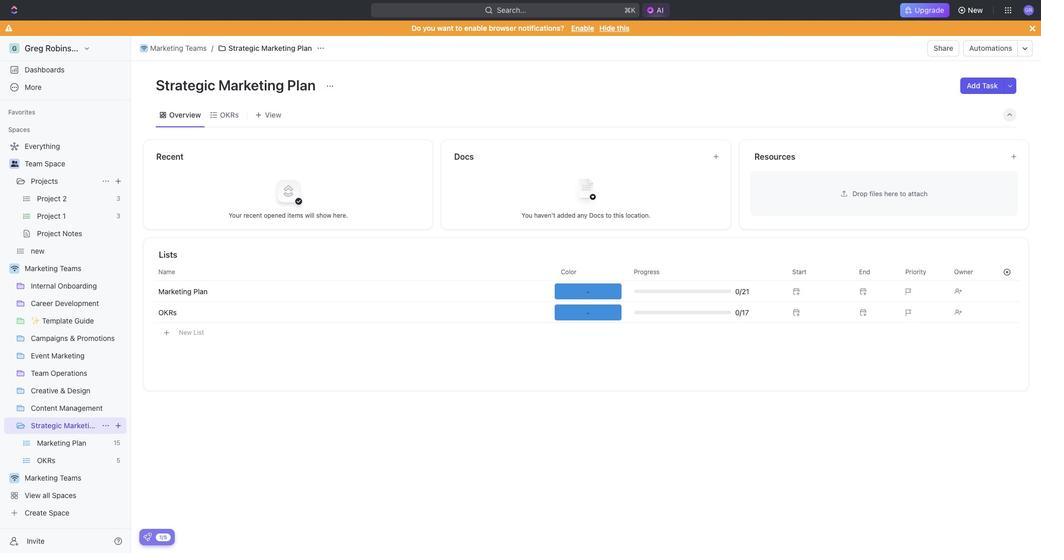 Task type: locate. For each thing, give the bounding box(es) containing it.
this
[[617, 24, 630, 32], [614, 212, 624, 219]]

2 vertical spatial strategic
[[31, 422, 62, 431]]

0 vertical spatial marketing plan link
[[158, 287, 208, 296]]

3 up project notes link
[[116, 212, 120, 220]]

2 horizontal spatial okrs
[[220, 110, 239, 119]]

2 vertical spatial strategic marketing plan
[[31, 422, 114, 431]]

development
[[55, 299, 99, 308]]

content management link
[[31, 401, 124, 417]]

space down everything link
[[45, 159, 65, 168]]

priority button
[[900, 264, 948, 281]]

new link
[[31, 243, 124, 260]]

view button
[[252, 103, 285, 127]]

team space
[[25, 159, 65, 168]]

marketing teams for marketing teams link to the bottom
[[25, 474, 81, 483]]

new for new
[[968, 6, 983, 14]]

space for team space
[[45, 159, 65, 168]]

automations button
[[965, 41, 1018, 56]]

teams
[[185, 44, 207, 52], [60, 264, 81, 273], [60, 474, 81, 483]]

new left list
[[179, 329, 192, 337]]

1 vertical spatial dropdown menu image
[[555, 305, 622, 321]]

marketing
[[150, 44, 183, 52], [261, 44, 296, 52], [219, 77, 284, 94], [25, 264, 58, 273], [158, 287, 192, 296], [51, 352, 85, 361], [64, 422, 98, 431], [37, 439, 70, 448], [25, 474, 58, 483]]

2 vertical spatial marketing teams link
[[25, 471, 124, 487]]

management
[[59, 404, 103, 413]]

spaces up "create space" "link"
[[52, 492, 76, 500]]

0 vertical spatial strategic marketing plan link
[[216, 42, 315, 55]]

1 horizontal spatial marketing plan
[[158, 287, 208, 296]]

search...
[[497, 6, 527, 14]]

creative & design
[[31, 387, 90, 396]]

items
[[288, 212, 303, 219]]

2 vertical spatial project
[[37, 229, 61, 238]]

⌘k
[[625, 6, 636, 14]]

you
[[522, 212, 533, 219]]

0 horizontal spatial &
[[60, 387, 65, 396]]

2 vertical spatial marketing teams
[[25, 474, 81, 483]]

end button
[[853, 264, 900, 281]]

greg robinson's workspace
[[25, 44, 132, 53]]

team right user group image
[[25, 159, 43, 168]]

color button
[[555, 264, 622, 281]]

2
[[63, 194, 67, 203]]

end
[[860, 268, 871, 276]]

project 1
[[37, 212, 66, 221]]

1 vertical spatial marketing plan link
[[37, 436, 110, 452]]

strategic right /
[[228, 44, 260, 52]]

0 horizontal spatial view
[[25, 492, 41, 500]]

1 horizontal spatial docs
[[589, 212, 604, 219]]

strategic up overview
[[156, 77, 215, 94]]

spaces inside tree
[[52, 492, 76, 500]]

space for create space
[[49, 509, 69, 518]]

marketing plan down name
[[158, 287, 208, 296]]

1 vertical spatial okrs
[[158, 308, 177, 317]]

2 horizontal spatial strategic
[[228, 44, 260, 52]]

0 vertical spatial spaces
[[8, 126, 30, 134]]

to right the "any"
[[606, 212, 612, 219]]

2 project from the top
[[37, 212, 61, 221]]

2 dropdown menu image from the top
[[555, 305, 622, 321]]

1 horizontal spatial &
[[70, 334, 75, 343]]

1 vertical spatial project
[[37, 212, 61, 221]]

you
[[423, 24, 435, 32]]

this left location.
[[614, 212, 624, 219]]

view all spaces link
[[4, 488, 124, 505]]

0 vertical spatial &
[[70, 334, 75, 343]]

here.
[[333, 212, 348, 219]]

marketing teams link up view all spaces link
[[25, 471, 124, 487]]

0 vertical spatial dropdown menu image
[[555, 284, 622, 300]]

0 vertical spatial docs
[[454, 152, 474, 162]]

2 vertical spatial teams
[[60, 474, 81, 483]]

marketing teams link
[[137, 42, 209, 55], [25, 261, 124, 277], [25, 471, 124, 487]]

1 horizontal spatial strategic marketing plan link
[[216, 42, 315, 55]]

view inside button
[[265, 110, 282, 119]]

1 vertical spatial new
[[179, 329, 192, 337]]

marketing teams up "view all spaces"
[[25, 474, 81, 483]]

campaigns & promotions
[[31, 334, 115, 343]]

okrs link left view button
[[218, 108, 239, 122]]

more
[[25, 83, 42, 92]]

owner
[[955, 268, 974, 276]]

start
[[793, 268, 807, 276]]

dashboards
[[25, 65, 65, 74]]

tree
[[4, 138, 127, 522]]

wifi image
[[141, 46, 147, 51], [11, 476, 18, 482]]

0 vertical spatial to
[[456, 24, 463, 32]]

0 vertical spatial strategic
[[228, 44, 260, 52]]

0 horizontal spatial new
[[179, 329, 192, 337]]

marketing plan link
[[158, 287, 208, 296], [37, 436, 110, 452]]

0 horizontal spatial strategic
[[31, 422, 62, 431]]

marketing teams
[[150, 44, 207, 52], [25, 264, 81, 273], [25, 474, 81, 483]]

1 vertical spatial 3
[[116, 212, 120, 220]]

gr
[[1026, 7, 1033, 13]]

strategic
[[228, 44, 260, 52], [156, 77, 215, 94], [31, 422, 62, 431]]

1 vertical spatial teams
[[60, 264, 81, 273]]

2 vertical spatial okrs link
[[37, 453, 112, 470]]

1 dropdown menu image from the top
[[555, 284, 622, 300]]

okrs link up view all spaces link
[[37, 453, 112, 470]]

new
[[968, 6, 983, 14], [179, 329, 192, 337]]

lists
[[159, 250, 177, 260]]

hide
[[600, 24, 615, 32]]

team down "event"
[[31, 369, 49, 378]]

0 vertical spatial team
[[25, 159, 43, 168]]

1 horizontal spatial strategic
[[156, 77, 215, 94]]

0 horizontal spatial docs
[[454, 152, 474, 162]]

0 horizontal spatial marketing plan link
[[37, 436, 110, 452]]

no recent items image
[[268, 171, 309, 212]]

2 vertical spatial to
[[606, 212, 612, 219]]

project for project 1
[[37, 212, 61, 221]]

enable
[[572, 24, 594, 32]]

marketing teams left /
[[150, 44, 207, 52]]

plan
[[297, 44, 312, 52], [287, 77, 316, 94], [194, 287, 208, 296], [100, 422, 114, 431], [72, 439, 86, 448]]

1 vertical spatial team
[[31, 369, 49, 378]]

1 vertical spatial to
[[900, 190, 907, 198]]

campaigns
[[31, 334, 68, 343]]

guide
[[75, 317, 94, 326]]

1 vertical spatial view
[[25, 492, 41, 500]]

project
[[37, 194, 61, 203], [37, 212, 61, 221], [37, 229, 61, 238]]

projects
[[31, 177, 58, 186]]

1 vertical spatial marketing teams
[[25, 264, 81, 273]]

okrs link
[[218, 108, 239, 122], [158, 308, 177, 317], [37, 453, 112, 470]]

1 vertical spatial space
[[49, 509, 69, 518]]

marketing teams for middle marketing teams link
[[25, 264, 81, 273]]

project down project 1
[[37, 229, 61, 238]]

marketing teams up internal
[[25, 264, 81, 273]]

0 vertical spatial okrs link
[[218, 108, 239, 122]]

greg
[[25, 44, 43, 53]]

1 vertical spatial marketing plan
[[37, 439, 86, 448]]

2 vertical spatial okrs
[[37, 457, 55, 465]]

3 right project 2 link
[[116, 195, 120, 203]]

this right hide
[[617, 24, 630, 32]]

0 horizontal spatial wifi image
[[11, 476, 18, 482]]

2 3 from the top
[[116, 212, 120, 220]]

priority
[[906, 268, 927, 276]]

0 horizontal spatial marketing plan
[[37, 439, 86, 448]]

1 horizontal spatial wifi image
[[141, 46, 147, 51]]

marketing plan link down name
[[158, 287, 208, 296]]

teams up view all spaces link
[[60, 474, 81, 483]]

onboarding
[[58, 282, 97, 291]]

favorites button
[[4, 106, 39, 119]]

✨ template guide link
[[31, 313, 124, 330]]

1 project from the top
[[37, 194, 61, 203]]

✨
[[31, 317, 40, 326]]

dropdown menu image
[[555, 284, 622, 300], [555, 305, 622, 321]]

strategic down content
[[31, 422, 62, 431]]

strategic marketing plan
[[228, 44, 312, 52], [156, 77, 319, 94], [31, 422, 114, 431]]

attach
[[908, 190, 928, 198]]

to
[[456, 24, 463, 32], [900, 190, 907, 198], [606, 212, 612, 219]]

strategic marketing plan inside tree
[[31, 422, 114, 431]]

1 horizontal spatial marketing plan link
[[158, 287, 208, 296]]

1 vertical spatial &
[[60, 387, 65, 396]]

operations
[[51, 369, 87, 378]]

new
[[31, 247, 45, 256]]

okrs up all at the left
[[37, 457, 55, 465]]

okrs link down name
[[158, 308, 177, 317]]

1 horizontal spatial new
[[968, 6, 983, 14]]

creative
[[31, 387, 58, 396]]

&
[[70, 334, 75, 343], [60, 387, 65, 396]]

3 project from the top
[[37, 229, 61, 238]]

0 vertical spatial view
[[265, 110, 282, 119]]

/
[[211, 44, 214, 52]]

okrs
[[220, 110, 239, 119], [158, 308, 177, 317], [37, 457, 55, 465]]

0 vertical spatial new
[[968, 6, 983, 14]]

projects link
[[31, 173, 98, 190]]

tree containing everything
[[4, 138, 127, 522]]

content
[[31, 404, 57, 413]]

dropdown menu image up the new list button
[[555, 305, 622, 321]]

to right here at the top right of the page
[[900, 190, 907, 198]]

project left 1
[[37, 212, 61, 221]]

1 horizontal spatial okrs
[[158, 308, 177, 317]]

0 vertical spatial strategic marketing plan
[[228, 44, 312, 52]]

project left the 2
[[37, 194, 61, 203]]

teams down new link
[[60, 264, 81, 273]]

0 vertical spatial project
[[37, 194, 61, 203]]

dropdown menu image down color button
[[555, 284, 622, 300]]

files
[[870, 190, 883, 198]]

enable
[[464, 24, 487, 32]]

okrs down name
[[158, 308, 177, 317]]

1 vertical spatial strategic marketing plan link
[[31, 418, 114, 435]]

new up automations
[[968, 6, 983, 14]]

0 horizontal spatial okrs
[[37, 457, 55, 465]]

marketing inside the event marketing link
[[51, 352, 85, 361]]

project for project notes
[[37, 229, 61, 238]]

1 vertical spatial okrs link
[[158, 308, 177, 317]]

0 vertical spatial space
[[45, 159, 65, 168]]

user group image
[[11, 161, 18, 167]]

0 vertical spatial 3
[[116, 195, 120, 203]]

okrs inside tree
[[37, 457, 55, 465]]

1 vertical spatial wifi image
[[11, 476, 18, 482]]

& down ✨ template guide link
[[70, 334, 75, 343]]

marketing teams link up onboarding
[[25, 261, 124, 277]]

teams left /
[[185, 44, 207, 52]]

event
[[31, 352, 49, 361]]

1 vertical spatial marketing teams link
[[25, 261, 124, 277]]

0 vertical spatial wifi image
[[141, 46, 147, 51]]

you haven't added any docs to this location.
[[522, 212, 651, 219]]

1 3 from the top
[[116, 195, 120, 203]]

0 vertical spatial marketing plan
[[158, 287, 208, 296]]

marketing plan
[[158, 287, 208, 296], [37, 439, 86, 448]]

spaces down favorites button
[[8, 126, 30, 134]]

view
[[265, 110, 282, 119], [25, 492, 41, 500]]

added
[[557, 212, 576, 219]]

marketing teams link left /
[[137, 42, 209, 55]]

to right want
[[456, 24, 463, 32]]

okrs left view button
[[220, 110, 239, 119]]

teams for middle marketing teams link
[[60, 264, 81, 273]]

1 vertical spatial strategic marketing plan
[[156, 77, 319, 94]]

1 horizontal spatial view
[[265, 110, 282, 119]]

team for team space
[[25, 159, 43, 168]]

2 horizontal spatial to
[[900, 190, 907, 198]]

space down view all spaces link
[[49, 509, 69, 518]]

drop
[[853, 190, 868, 198]]

upgrade link
[[901, 3, 950, 17]]

view inside tree
[[25, 492, 41, 500]]

marketing plan link down the content management link
[[37, 436, 110, 452]]

onboarding checklist button element
[[144, 534, 152, 542]]

0 horizontal spatial to
[[456, 24, 463, 32]]

1 horizontal spatial spaces
[[52, 492, 76, 500]]

& for campaigns
[[70, 334, 75, 343]]

content management
[[31, 404, 103, 413]]

new for new list
[[179, 329, 192, 337]]

1 vertical spatial spaces
[[52, 492, 76, 500]]

space inside "link"
[[49, 509, 69, 518]]

marketing plan down content management
[[37, 439, 86, 448]]

& left design
[[60, 387, 65, 396]]



Task type: vqa. For each thing, say whether or not it's contained in the screenshot.


Task type: describe. For each thing, give the bounding box(es) containing it.
1
[[63, 212, 66, 221]]

progress
[[634, 268, 660, 276]]

haven't
[[534, 212, 556, 219]]

everything link
[[4, 138, 124, 155]]

browser
[[489, 24, 517, 32]]

wifi image inside marketing teams link
[[141, 46, 147, 51]]

lists button
[[158, 249, 1017, 261]]

share button
[[928, 40, 960, 57]]

owner button
[[948, 264, 995, 281]]

0 vertical spatial marketing teams link
[[137, 42, 209, 55]]

color
[[561, 268, 577, 276]]

0 vertical spatial this
[[617, 24, 630, 32]]

✨ template guide
[[31, 317, 94, 326]]

dropdown menu image for 0/21
[[555, 284, 622, 300]]

sidebar navigation
[[0, 36, 133, 554]]

3 for 1
[[116, 212, 120, 220]]

robinson's
[[45, 44, 88, 53]]

notifications?
[[519, 24, 565, 32]]

career
[[31, 299, 53, 308]]

marketing plan inside tree
[[37, 439, 86, 448]]

add
[[967, 81, 981, 90]]

recent
[[156, 152, 184, 162]]

create space
[[25, 509, 69, 518]]

task
[[983, 81, 998, 90]]

add task
[[967, 81, 998, 90]]

to for want
[[456, 24, 463, 32]]

team operations
[[31, 369, 87, 378]]

favorites
[[8, 109, 35, 116]]

here
[[885, 190, 899, 198]]

1 vertical spatial this
[[614, 212, 624, 219]]

more button
[[4, 79, 127, 96]]

your
[[229, 212, 242, 219]]

progress button
[[628, 264, 780, 281]]

0 horizontal spatial strategic marketing plan link
[[31, 418, 114, 435]]

event marketing link
[[31, 348, 124, 365]]

& for creative
[[60, 387, 65, 396]]

event marketing
[[31, 352, 85, 361]]

drop files here to attach
[[853, 190, 928, 198]]

tree inside sidebar navigation
[[4, 138, 127, 522]]

marketing inside marketing plan link
[[37, 439, 70, 448]]

view for view all spaces
[[25, 492, 41, 500]]

internal onboarding link
[[31, 278, 124, 295]]

career development link
[[31, 296, 124, 312]]

0 horizontal spatial spaces
[[8, 126, 30, 134]]

gr button
[[1021, 2, 1037, 19]]

project 2 link
[[37, 191, 112, 207]]

view for view
[[265, 110, 282, 119]]

greg robinson's workspace, , element
[[9, 43, 20, 53]]

5
[[117, 457, 120, 465]]

creative & design link
[[31, 383, 124, 400]]

new list button
[[154, 324, 1020, 342]]

15
[[114, 440, 120, 447]]

location.
[[626, 212, 651, 219]]

project notes
[[37, 229, 82, 238]]

project for project 2
[[37, 194, 61, 203]]

design
[[67, 387, 90, 396]]

2 horizontal spatial okrs link
[[218, 108, 239, 122]]

share
[[934, 44, 954, 52]]

1/5
[[159, 535, 167, 541]]

campaigns & promotions link
[[31, 331, 124, 347]]

teams for marketing teams link to the bottom
[[60, 474, 81, 483]]

0 horizontal spatial okrs link
[[37, 453, 112, 470]]

invite
[[27, 537, 45, 546]]

1 vertical spatial docs
[[589, 212, 604, 219]]

1 vertical spatial strategic
[[156, 77, 215, 94]]

internal onboarding
[[31, 282, 97, 291]]

view button
[[252, 108, 285, 122]]

0 vertical spatial teams
[[185, 44, 207, 52]]

will
[[305, 212, 315, 219]]

upgrade
[[915, 6, 945, 14]]

wifi image
[[11, 266, 18, 272]]

onboarding checklist button image
[[144, 534, 152, 542]]

notes
[[63, 229, 82, 238]]

team space link
[[25, 156, 124, 172]]

ai button
[[643, 3, 670, 17]]

name
[[158, 268, 175, 276]]

do you want to enable browser notifications? enable hide this
[[412, 24, 630, 32]]

create
[[25, 509, 47, 518]]

0/17
[[736, 308, 749, 317]]

1 horizontal spatial okrs link
[[158, 308, 177, 317]]

promotions
[[77, 334, 115, 343]]

strategic inside tree
[[31, 422, 62, 431]]

0 vertical spatial okrs
[[220, 110, 239, 119]]

everything
[[25, 142, 60, 151]]

list
[[194, 329, 204, 337]]

no most used docs image
[[566, 171, 607, 212]]

all
[[43, 492, 50, 500]]

3 for 2
[[116, 195, 120, 203]]

ai
[[657, 6, 664, 14]]

project 2
[[37, 194, 67, 203]]

dropdown menu image for 0/17
[[555, 305, 622, 321]]

resources button
[[754, 151, 1002, 163]]

template
[[42, 317, 73, 326]]

to for here
[[900, 190, 907, 198]]

0 vertical spatial marketing teams
[[150, 44, 207, 52]]

internal
[[31, 282, 56, 291]]

name button
[[154, 264, 555, 281]]

overview link
[[167, 108, 201, 122]]

start button
[[786, 264, 853, 281]]

team for team operations
[[31, 369, 49, 378]]

dashboards link
[[4, 62, 127, 78]]

g
[[12, 44, 17, 52]]

1 horizontal spatial to
[[606, 212, 612, 219]]

overview
[[169, 110, 201, 119]]

career development
[[31, 299, 99, 308]]

show
[[316, 212, 331, 219]]



